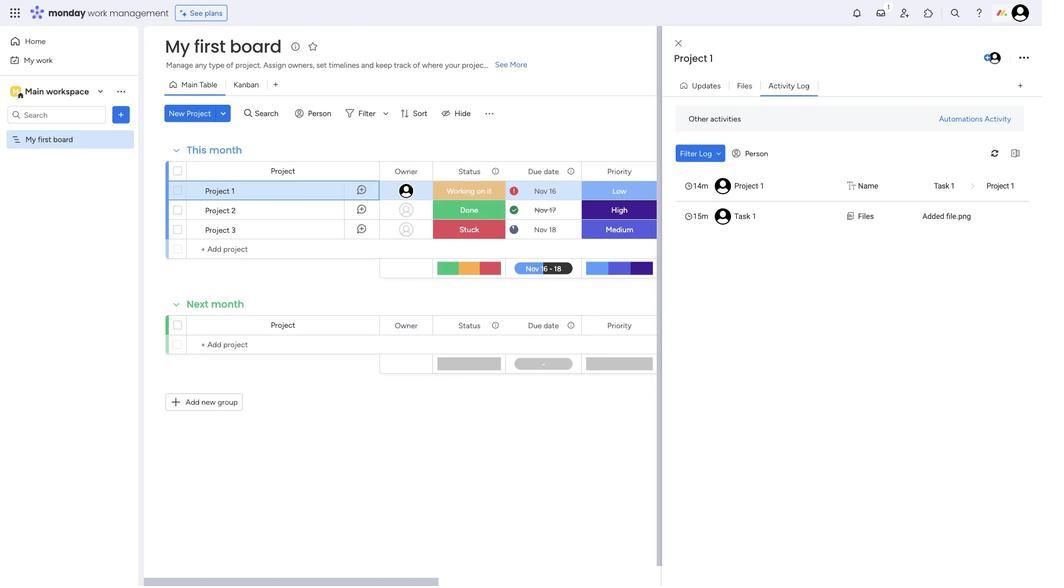 Task type: locate. For each thing, give the bounding box(es) containing it.
Next month field
[[184, 297, 247, 312]]

close image
[[675, 39, 682, 47]]

project
[[462, 61, 487, 70]]

activity inside "button"
[[985, 114, 1011, 123]]

work right monday
[[88, 7, 107, 19]]

0 vertical spatial due
[[528, 167, 542, 176]]

set
[[316, 61, 327, 70]]

1 horizontal spatial of
[[413, 61, 420, 70]]

1 priority from the top
[[607, 167, 632, 176]]

column information image
[[567, 167, 575, 176], [491, 321, 500, 330]]

3 nov from the top
[[534, 225, 547, 234]]

sort button
[[396, 105, 434, 122]]

board up project.
[[230, 34, 282, 59]]

my inside list box
[[26, 135, 36, 144]]

month
[[209, 143, 242, 157], [211, 297, 244, 311]]

john smith image
[[1012, 4, 1029, 22], [988, 51, 1002, 65]]

see left the more
[[495, 60, 508, 69]]

1 nov from the top
[[534, 187, 547, 195]]

due
[[528, 167, 542, 176], [528, 321, 542, 330]]

see
[[190, 8, 203, 18], [495, 60, 508, 69]]

angle down image right filter log
[[716, 150, 721, 157]]

files up activities
[[737, 81, 752, 90]]

1 vertical spatial due date field
[[525, 319, 562, 331]]

and
[[361, 61, 374, 70]]

log
[[797, 81, 810, 90], [699, 149, 712, 158]]

2 due from the top
[[528, 321, 542, 330]]

1 status field from the top
[[456, 165, 483, 177]]

0 horizontal spatial filter
[[358, 109, 376, 118]]

project 1 inside field
[[674, 52, 713, 65]]

of right type
[[226, 61, 234, 70]]

main
[[181, 80, 198, 89], [25, 86, 44, 97]]

1 horizontal spatial person button
[[728, 145, 775, 162]]

0 vertical spatial priority
[[607, 167, 632, 176]]

1 inside project 1 field
[[710, 52, 713, 65]]

1 vertical spatial work
[[36, 55, 53, 65]]

1 vertical spatial person button
[[728, 145, 775, 162]]

0 vertical spatial person
[[308, 109, 331, 118]]

0 horizontal spatial board
[[53, 135, 73, 144]]

updates
[[692, 81, 721, 90]]

This month field
[[184, 143, 245, 157]]

hide button
[[437, 105, 477, 122]]

main inside button
[[181, 80, 198, 89]]

options image down workspace options image
[[116, 109, 126, 120]]

select product image
[[10, 8, 21, 18]]

log up '14m'
[[699, 149, 712, 158]]

1 due date field from the top
[[525, 165, 562, 177]]

added file.png
[[923, 212, 971, 221]]

0 vertical spatial person button
[[291, 105, 338, 122]]

1 vertical spatial person
[[745, 149, 768, 158]]

0 vertical spatial owner field
[[392, 165, 420, 177]]

column information image for this month
[[491, 167, 500, 176]]

1 vertical spatial filter
[[680, 149, 697, 158]]

1 vertical spatial angle down image
[[716, 150, 721, 157]]

project
[[674, 52, 707, 65], [187, 109, 211, 118], [271, 166, 295, 176], [734, 182, 758, 191], [987, 182, 1009, 191], [205, 186, 230, 195], [205, 206, 230, 215], [205, 225, 230, 234], [271, 321, 295, 330]]

files
[[737, 81, 752, 90], [858, 212, 874, 221]]

1 horizontal spatial files
[[858, 212, 874, 221]]

first down search in workspace field
[[38, 135, 51, 144]]

angle down image left v2 search image
[[221, 109, 226, 118]]

month right this
[[209, 143, 242, 157]]

1 owner from the top
[[395, 167, 418, 176]]

0 vertical spatial priority field
[[605, 165, 634, 177]]

Owner field
[[392, 165, 420, 177], [392, 319, 420, 331]]

0 vertical spatial first
[[194, 34, 226, 59]]

0 horizontal spatial column information image
[[491, 321, 500, 330]]

2 of from the left
[[413, 61, 420, 70]]

0 horizontal spatial task 1
[[734, 212, 757, 221]]

0 vertical spatial column information image
[[491, 167, 500, 176]]

0 horizontal spatial john smith image
[[988, 51, 1002, 65]]

owner for 1st owner field from the bottom of the page
[[395, 321, 418, 330]]

log down project 1 field
[[797, 81, 810, 90]]

2
[[232, 206, 236, 215]]

dapulse addbtn image
[[984, 54, 991, 61]]

board
[[230, 34, 282, 59], [53, 135, 73, 144]]

my first board inside list box
[[26, 135, 73, 144]]

of right track
[[413, 61, 420, 70]]

assign
[[263, 61, 286, 70]]

1 horizontal spatial log
[[797, 81, 810, 90]]

manage
[[166, 61, 193, 70]]

nov left the 18
[[534, 225, 547, 234]]

1 horizontal spatial angle down image
[[716, 150, 721, 157]]

task up the added file.png
[[934, 182, 949, 191]]

main for main workspace
[[25, 86, 44, 97]]

0 vertical spatial options image
[[1019, 51, 1029, 65]]

1 status from the top
[[458, 167, 481, 176]]

added
[[923, 212, 944, 221]]

1 horizontal spatial my first board
[[165, 34, 282, 59]]

0 horizontal spatial column information image
[[491, 167, 500, 176]]

task right 15m
[[734, 212, 750, 221]]

hide
[[455, 109, 471, 118]]

2 owner from the top
[[395, 321, 418, 330]]

person button down activities
[[728, 145, 775, 162]]

2 nov from the top
[[534, 206, 548, 214]]

0 vertical spatial see
[[190, 8, 203, 18]]

0 vertical spatial board
[[230, 34, 282, 59]]

sort
[[413, 109, 428, 118]]

filter inside button
[[680, 149, 697, 158]]

filter for filter
[[358, 109, 376, 118]]

0 vertical spatial task 1
[[934, 182, 955, 191]]

options image
[[1019, 51, 1029, 65], [116, 109, 126, 120]]

working
[[447, 186, 475, 196]]

log for filter log
[[699, 149, 712, 158]]

1 vertical spatial see
[[495, 60, 508, 69]]

project 1 right '14m'
[[734, 182, 764, 191]]

owner for 2nd owner field from the bottom
[[395, 167, 418, 176]]

filter left arrow down icon
[[358, 109, 376, 118]]

project 2
[[205, 206, 236, 215]]

2 date from the top
[[544, 321, 559, 330]]

1 horizontal spatial task
[[934, 182, 949, 191]]

0 horizontal spatial work
[[36, 55, 53, 65]]

v2 overdue deadline image
[[510, 186, 518, 196]]

owners,
[[288, 61, 315, 70]]

0 horizontal spatial my first board
[[26, 135, 73, 144]]

1 horizontal spatial activity
[[985, 114, 1011, 123]]

files inside list box
[[858, 212, 874, 221]]

board inside list box
[[53, 135, 73, 144]]

1 horizontal spatial person
[[745, 149, 768, 158]]

1 horizontal spatial see
[[495, 60, 508, 69]]

filter button
[[341, 105, 392, 122]]

1 vertical spatial month
[[211, 297, 244, 311]]

my
[[165, 34, 190, 59], [24, 55, 34, 65], [26, 135, 36, 144]]

column information image for next month
[[567, 321, 575, 330]]

priority
[[607, 167, 632, 176], [607, 321, 632, 330]]

0 horizontal spatial see
[[190, 8, 203, 18]]

main inside workspace selection element
[[25, 86, 44, 97]]

1 vertical spatial my first board
[[26, 135, 73, 144]]

1 horizontal spatial filter
[[680, 149, 697, 158]]

month right next
[[211, 297, 244, 311]]

filter up '14m'
[[680, 149, 697, 158]]

1 vertical spatial options image
[[116, 109, 126, 120]]

0 horizontal spatial files
[[737, 81, 752, 90]]

list box
[[676, 171, 1029, 231]]

0 vertical spatial task
[[934, 182, 949, 191]]

work inside 'button'
[[36, 55, 53, 65]]

export to excel image
[[1007, 149, 1024, 157]]

work down home
[[36, 55, 53, 65]]

1 vertical spatial first
[[38, 135, 51, 144]]

my down search in workspace field
[[26, 135, 36, 144]]

filter for filter log
[[680, 149, 697, 158]]

my up manage
[[165, 34, 190, 59]]

0 horizontal spatial first
[[38, 135, 51, 144]]

person for the bottommost person popup button
[[745, 149, 768, 158]]

1 horizontal spatial column information image
[[567, 167, 575, 176]]

0 vertical spatial column information image
[[567, 167, 575, 176]]

1
[[710, 52, 713, 65], [760, 182, 764, 191], [951, 182, 955, 191], [1011, 182, 1015, 191], [232, 186, 235, 195], [752, 212, 757, 221]]

due date for next month column information icon's due date field
[[528, 321, 559, 330]]

0 vertical spatial due date field
[[525, 165, 562, 177]]

person
[[308, 109, 331, 118], [745, 149, 768, 158]]

Status field
[[456, 165, 483, 177], [456, 319, 483, 331]]

month for next month
[[211, 297, 244, 311]]

0 vertical spatial work
[[88, 7, 107, 19]]

1 vertical spatial owner
[[395, 321, 418, 330]]

my work
[[24, 55, 53, 65]]

1 vertical spatial files
[[858, 212, 874, 221]]

my down home
[[24, 55, 34, 65]]

see plans
[[190, 8, 223, 18]]

1 vertical spatial priority field
[[605, 319, 634, 331]]

project 1 down close icon
[[674, 52, 713, 65]]

0 horizontal spatial angle down image
[[221, 109, 226, 118]]

owner
[[395, 167, 418, 176], [395, 321, 418, 330]]

1 date from the top
[[544, 167, 559, 176]]

due date
[[528, 167, 559, 176], [528, 321, 559, 330]]

activity right the files button
[[769, 81, 795, 90]]

list box containing 14m
[[676, 171, 1029, 231]]

1 due date from the top
[[528, 167, 559, 176]]

automations activity
[[939, 114, 1011, 123]]

1 horizontal spatial task 1
[[934, 182, 955, 191]]

0 vertical spatial filter
[[358, 109, 376, 118]]

nov left 16 on the right top
[[534, 187, 547, 195]]

project 1
[[674, 52, 713, 65], [734, 182, 764, 191], [987, 182, 1015, 191], [205, 186, 235, 195]]

see inside see plans button
[[190, 8, 203, 18]]

0 horizontal spatial log
[[699, 149, 712, 158]]

task 1 right 15m
[[734, 212, 757, 221]]

0 vertical spatial john smith image
[[1012, 4, 1029, 22]]

My first board field
[[162, 34, 284, 59]]

2 status from the top
[[458, 321, 481, 330]]

home
[[25, 37, 46, 46]]

1 vertical spatial column information image
[[491, 321, 500, 330]]

task 1 up the added file.png
[[934, 182, 955, 191]]

work for monday
[[88, 7, 107, 19]]

activity up refresh "icon"
[[985, 114, 1011, 123]]

0 horizontal spatial options image
[[116, 109, 126, 120]]

0 vertical spatial activity
[[769, 81, 795, 90]]

Priority field
[[605, 165, 634, 177], [605, 319, 634, 331]]

of
[[226, 61, 234, 70], [413, 61, 420, 70]]

person button
[[291, 105, 338, 122], [728, 145, 775, 162]]

see left plans
[[190, 8, 203, 18]]

0 horizontal spatial main
[[25, 86, 44, 97]]

1 vertical spatial board
[[53, 135, 73, 144]]

project inside button
[[187, 109, 211, 118]]

main for main table
[[181, 80, 198, 89]]

work
[[88, 7, 107, 19], [36, 55, 53, 65]]

filter log
[[680, 149, 712, 158]]

activity
[[769, 81, 795, 90], [985, 114, 1011, 123]]

stuck
[[459, 225, 479, 234]]

0 vertical spatial date
[[544, 167, 559, 176]]

status
[[458, 167, 481, 176], [458, 321, 481, 330]]

dapulse drag 2 image
[[664, 294, 667, 306]]

1 vertical spatial log
[[699, 149, 712, 158]]

add to favorites image
[[308, 41, 318, 52]]

1 vertical spatial column information image
[[567, 321, 575, 330]]

2 due date field from the top
[[525, 319, 562, 331]]

angle down image
[[221, 109, 226, 118], [716, 150, 721, 157]]

inbox image
[[876, 8, 886, 18]]

filter inside popup button
[[358, 109, 376, 118]]

done
[[460, 205, 478, 215]]

board down search in workspace field
[[53, 135, 73, 144]]

see more link
[[494, 59, 528, 70]]

activity log
[[769, 81, 810, 90]]

monday work management
[[48, 7, 169, 19]]

task 1
[[934, 182, 955, 191], [734, 212, 757, 221]]

first inside list box
[[38, 135, 51, 144]]

main left table
[[181, 80, 198, 89]]

1 vertical spatial due
[[528, 321, 542, 330]]

0 vertical spatial status
[[458, 167, 481, 176]]

add view image
[[273, 81, 278, 89]]

1 priority field from the top
[[605, 165, 634, 177]]

1 vertical spatial date
[[544, 321, 559, 330]]

1 vertical spatial nov
[[534, 206, 548, 214]]

task
[[934, 182, 949, 191], [734, 212, 750, 221]]

0 horizontal spatial of
[[226, 61, 234, 70]]

project 1 down refresh "icon"
[[987, 182, 1015, 191]]

new project
[[169, 109, 211, 118]]

1 vertical spatial status
[[458, 321, 481, 330]]

2 owner field from the top
[[392, 319, 420, 331]]

my first board list box
[[0, 128, 138, 295]]

Due date field
[[525, 165, 562, 177], [525, 319, 562, 331]]

my first board down search in workspace field
[[26, 135, 73, 144]]

1 vertical spatial john smith image
[[988, 51, 1002, 65]]

1 horizontal spatial work
[[88, 7, 107, 19]]

2 priority from the top
[[607, 321, 632, 330]]

files right v2 file column image
[[858, 212, 874, 221]]

1 owner field from the top
[[392, 165, 420, 177]]

search everything image
[[950, 8, 961, 18]]

filter
[[358, 109, 376, 118], [680, 149, 697, 158]]

2 priority field from the top
[[605, 319, 634, 331]]

my first board up type
[[165, 34, 282, 59]]

project 3
[[205, 225, 236, 234]]

1 of from the left
[[226, 61, 234, 70]]

v2 done deadline image
[[510, 205, 518, 215]]

help image
[[974, 8, 985, 18]]

date
[[544, 167, 559, 176], [544, 321, 559, 330]]

nov left 17
[[534, 206, 548, 214]]

0 vertical spatial nov
[[534, 187, 547, 195]]

0 vertical spatial month
[[209, 143, 242, 157]]

2 vertical spatial nov
[[534, 225, 547, 234]]

month for this month
[[209, 143, 242, 157]]

15m
[[693, 212, 708, 221]]

0 horizontal spatial person
[[308, 109, 331, 118]]

1 horizontal spatial board
[[230, 34, 282, 59]]

arrow down image
[[379, 107, 392, 120]]

due date for this month's column information image due date field
[[528, 167, 559, 176]]

angle down image inside filter log button
[[716, 150, 721, 157]]

my first board
[[165, 34, 282, 59], [26, 135, 73, 144]]

main right workspace image
[[25, 86, 44, 97]]

type
[[209, 61, 224, 70]]

apps image
[[923, 8, 934, 18]]

due date field for this month's column information image
[[525, 165, 562, 177]]

1 vertical spatial owner field
[[392, 319, 420, 331]]

see inside see more link
[[495, 60, 508, 69]]

m
[[13, 87, 19, 96]]

0 vertical spatial log
[[797, 81, 810, 90]]

show board description image
[[289, 41, 302, 52]]

person button right search field
[[291, 105, 338, 122]]

my inside 'button'
[[24, 55, 34, 65]]

1 vertical spatial due date
[[528, 321, 559, 330]]

see for see plans
[[190, 8, 203, 18]]

0 horizontal spatial task
[[734, 212, 750, 221]]

1 horizontal spatial column information image
[[567, 321, 575, 330]]

column information image
[[491, 167, 500, 176], [567, 321, 575, 330]]

options image up add view image in the top right of the page
[[1019, 51, 1029, 65]]

0 vertical spatial owner
[[395, 167, 418, 176]]

1 horizontal spatial main
[[181, 80, 198, 89]]

0 vertical spatial status field
[[456, 165, 483, 177]]

option
[[0, 130, 138, 132]]

0 vertical spatial due date
[[528, 167, 559, 176]]

workspace options image
[[116, 86, 126, 97]]

1 vertical spatial priority
[[607, 321, 632, 330]]

name
[[858, 182, 878, 191]]

first up type
[[194, 34, 226, 59]]

activity log button
[[760, 77, 818, 94]]

1 vertical spatial status field
[[456, 319, 483, 331]]

0 vertical spatial files
[[737, 81, 752, 90]]

0 horizontal spatial activity
[[769, 81, 795, 90]]

2 due date from the top
[[528, 321, 559, 330]]



Task type: vqa. For each thing, say whether or not it's contained in the screenshot.
Options icon to the top
yes



Task type: describe. For each thing, give the bounding box(es) containing it.
main workspace
[[25, 86, 89, 97]]

new
[[169, 109, 185, 118]]

plans
[[205, 8, 223, 18]]

1 due from the top
[[528, 167, 542, 176]]

status for second status field from the bottom of the page
[[458, 167, 481, 176]]

see more
[[495, 60, 527, 69]]

add new group
[[186, 398, 238, 407]]

new
[[201, 398, 216, 407]]

refresh image
[[986, 149, 1004, 157]]

main table button
[[164, 76, 225, 93]]

see plans button
[[175, 5, 227, 21]]

where
[[422, 61, 443, 70]]

1 horizontal spatial first
[[194, 34, 226, 59]]

17
[[549, 206, 556, 214]]

other
[[689, 114, 709, 123]]

keep
[[376, 61, 392, 70]]

nov 18
[[534, 225, 556, 234]]

automations
[[939, 114, 983, 123]]

monday
[[48, 7, 86, 19]]

on
[[477, 186, 485, 196]]

files button
[[729, 77, 760, 94]]

18
[[549, 225, 556, 234]]

v2 search image
[[244, 107, 252, 120]]

any
[[195, 61, 207, 70]]

high
[[611, 205, 628, 215]]

0 vertical spatial angle down image
[[221, 109, 226, 118]]

dapulse text column image
[[847, 180, 856, 192]]

this month
[[187, 143, 242, 157]]

priority for 2nd priority field from the top
[[607, 321, 632, 330]]

kanban
[[234, 80, 259, 89]]

1 image
[[884, 1, 893, 13]]

table
[[199, 80, 217, 89]]

notifications image
[[852, 8, 862, 18]]

my work button
[[7, 51, 117, 69]]

add view image
[[1018, 82, 1023, 89]]

this
[[187, 143, 207, 157]]

see for see more
[[495, 60, 508, 69]]

16
[[549, 187, 556, 195]]

activities
[[710, 114, 741, 123]]

next month
[[187, 297, 244, 311]]

1 horizontal spatial options image
[[1019, 51, 1029, 65]]

invite members image
[[899, 8, 910, 18]]

automations activity button
[[935, 110, 1016, 127]]

next
[[187, 297, 209, 311]]

0 horizontal spatial person button
[[291, 105, 338, 122]]

status for 2nd status field from the top of the page
[[458, 321, 481, 330]]

3
[[232, 225, 236, 234]]

14m
[[693, 182, 708, 191]]

priority for 2nd priority field from the bottom
[[607, 167, 632, 176]]

file.png
[[946, 212, 971, 221]]

main table
[[181, 80, 217, 89]]

group
[[218, 398, 238, 407]]

person for person popup button to the left
[[308, 109, 331, 118]]

v2 file column image
[[847, 211, 854, 222]]

0 vertical spatial my first board
[[165, 34, 282, 59]]

new project button
[[164, 105, 215, 122]]

workspace selection element
[[10, 85, 91, 99]]

+ Add project text field
[[192, 338, 277, 351]]

Search in workspace field
[[23, 109, 91, 121]]

stands.
[[489, 61, 513, 70]]

nov 16
[[534, 187, 556, 195]]

column information image for this month
[[567, 167, 575, 176]]

2 status field from the top
[[456, 319, 483, 331]]

log for activity log
[[797, 81, 810, 90]]

activity inside button
[[769, 81, 795, 90]]

kanban button
[[225, 76, 267, 93]]

+ Add project text field
[[192, 243, 277, 256]]

project inside field
[[674, 52, 707, 65]]

nov for nov 16
[[534, 187, 547, 195]]

column information image for next month
[[491, 321, 500, 330]]

due date field for next month column information icon
[[525, 319, 562, 331]]

management
[[109, 7, 169, 19]]

work for my
[[36, 55, 53, 65]]

workspace
[[46, 86, 89, 97]]

1 vertical spatial task
[[734, 212, 750, 221]]

Search field
[[252, 106, 285, 121]]

nov 17
[[534, 206, 556, 214]]

it
[[487, 186, 492, 196]]

home button
[[7, 33, 117, 50]]

manage any type of project. assign owners, set timelines and keep track of where your project stands.
[[166, 61, 513, 70]]

timelines
[[329, 61, 359, 70]]

add
[[186, 398, 200, 407]]

files inside button
[[737, 81, 752, 90]]

working on it
[[447, 186, 492, 196]]

your
[[445, 61, 460, 70]]

more
[[510, 60, 527, 69]]

medium
[[606, 225, 633, 234]]

low
[[612, 186, 627, 196]]

workspace image
[[10, 85, 21, 97]]

Project 1 field
[[671, 52, 982, 66]]

track
[[394, 61, 411, 70]]

project.
[[235, 61, 262, 70]]

filter log button
[[676, 145, 725, 162]]

other activities
[[689, 114, 741, 123]]

nov for nov 18
[[534, 225, 547, 234]]

1 vertical spatial task 1
[[734, 212, 757, 221]]

menu image
[[484, 108, 495, 119]]

add new group button
[[166, 394, 243, 411]]

1 horizontal spatial john smith image
[[1012, 4, 1029, 22]]

updates button
[[675, 77, 729, 94]]

project 1 up project 2
[[205, 186, 235, 195]]

nov for nov 17
[[534, 206, 548, 214]]



